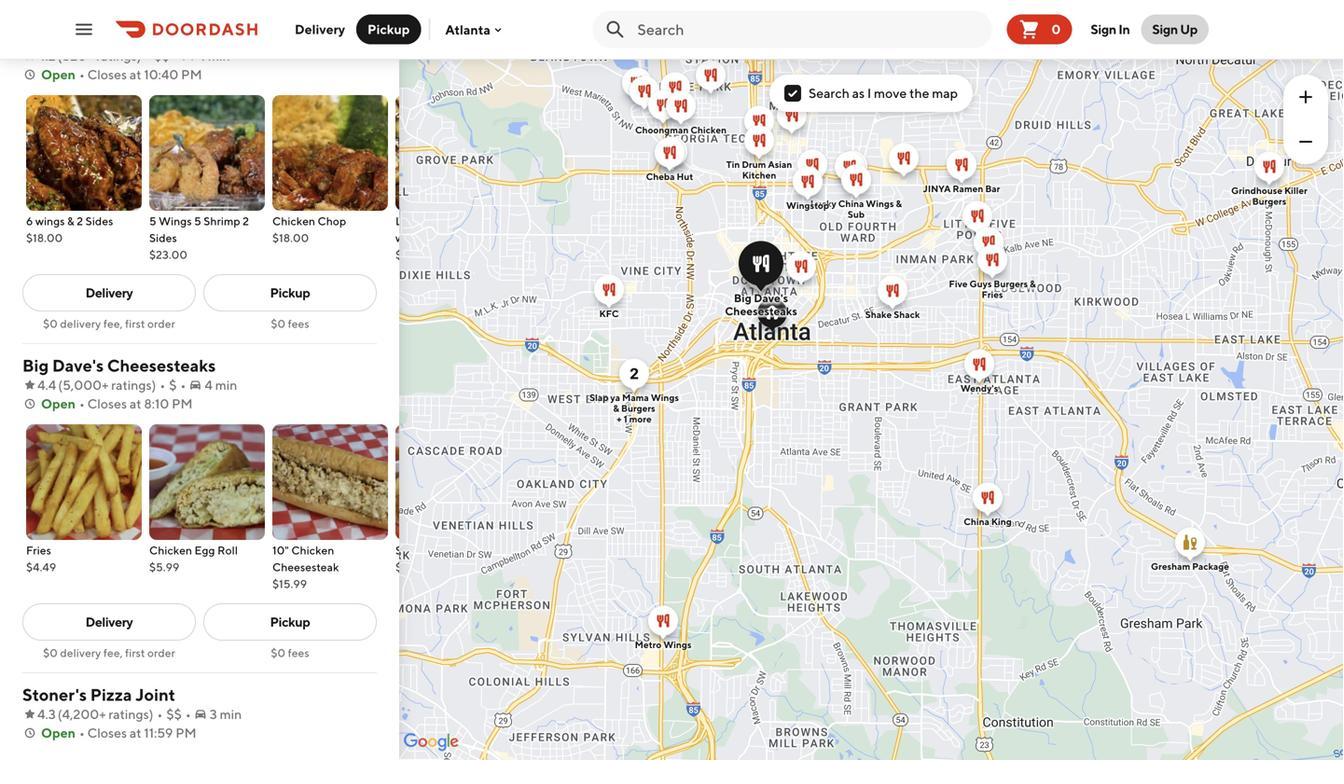 Task type: locate. For each thing, give the bounding box(es) containing it.
1 vertical spatial delivery link
[[22, 603, 196, 641]]

( right 4.2
[[58, 48, 62, 63]]

pickup right delivery button
[[368, 21, 410, 37]]

sign up link
[[1141, 14, 1209, 44]]

fries image
[[26, 424, 142, 540]]

dave's
[[754, 291, 788, 305], [754, 291, 788, 305], [52, 355, 104, 375]]

lucky
[[810, 198, 836, 209], [810, 198, 836, 209]]

0 horizontal spatial egg
[[195, 544, 215, 557]]

open for big
[[41, 396, 76, 411]]

5 wings 5 shrimp 2 sides $23.00
[[149, 215, 249, 261]]

2 $0 fees from the top
[[271, 646, 309, 659]]

1 vertical spatial $0 delivery fee, first order
[[43, 646, 175, 659]]

2 closes from the top
[[87, 396, 127, 411]]

$0 fees
[[271, 317, 309, 330], [271, 646, 309, 659]]

egg for chicken
[[195, 544, 215, 557]]

first up big dave's cheesesteaks on the left of the page
[[125, 317, 145, 330]]

closes down '( 520+ ratings )'
[[87, 67, 127, 82]]

2 vertical spatial (
[[58, 706, 62, 722]]

+
[[427, 231, 433, 244], [617, 414, 622, 424], [617, 414, 622, 424]]

at left '8:10'
[[130, 396, 141, 411]]

grindhouse
[[1231, 185, 1282, 196], [1231, 185, 1282, 196]]

egg right salmon at the bottom
[[436, 544, 457, 557]]

) up 11:59
[[149, 706, 153, 722]]

choongman
[[635, 125, 689, 135], [635, 125, 689, 135]]

1 open from the top
[[41, 67, 76, 82]]

$18.00 inside chicken chop $18.00
[[272, 231, 309, 244]]

2 first from the top
[[125, 646, 145, 659]]

4 min for $$
[[197, 48, 230, 63]]

$$ up 11:59
[[166, 706, 182, 722]]

1 vertical spatial ratings
[[111, 377, 152, 393]]

0 vertical spatial • $$
[[145, 48, 170, 63]]

sign
[[1091, 21, 1116, 37], [1152, 21, 1178, 37]]

roll left 10"
[[217, 544, 238, 557]]

guys
[[970, 278, 992, 289], [970, 278, 992, 289]]

6 wings & 2 sides image
[[26, 95, 142, 211]]

closes down ( 5,000+ ratings )
[[87, 396, 127, 411]]

1 vertical spatial sides
[[149, 231, 177, 244]]

roll inside salmon egg roll $8.49
[[459, 544, 480, 557]]

4
[[197, 48, 205, 63], [205, 377, 213, 393]]

big
[[734, 291, 752, 305], [734, 291, 752, 305], [22, 355, 49, 375]]

chop
[[318, 215, 346, 228]]

1 order from the top
[[147, 317, 175, 330]]

ramen
[[953, 183, 983, 194], [953, 183, 983, 194]]

bar
[[985, 183, 1000, 194], [985, 183, 1000, 194]]

0 vertical spatial order
[[147, 317, 175, 330]]

5 up $23.00
[[149, 215, 156, 228]]

( right 4.4
[[58, 377, 63, 393]]

delivery link up 'pizza'
[[22, 603, 196, 641]]

2 order from the top
[[147, 646, 175, 659]]

1 vertical spatial delivery
[[85, 285, 133, 300]]

roll for salmon egg roll $8.49
[[459, 544, 480, 557]]

1 horizontal spatial sides
[[149, 231, 177, 244]]

1 vertical spatial (
[[58, 377, 63, 393]]

$$
[[154, 48, 170, 63], [166, 706, 182, 722]]

order for • closes at 10:40 pm
[[147, 317, 175, 330]]

$0 delivery fee, first order for open
[[43, 317, 175, 330]]

1 fees from the top
[[288, 317, 309, 330]]

closes down ( 4,200+ ratings )
[[87, 725, 127, 741]]

4 for $
[[205, 377, 213, 393]]

4.3
[[37, 706, 56, 722]]

egg inside chicken egg roll $5.99
[[195, 544, 215, 557]]

egg down chicken egg roll "image"
[[195, 544, 215, 557]]

2 $18.00 from the left
[[272, 231, 309, 244]]

0 vertical spatial delivery link
[[22, 274, 196, 312]]

slap ya mama wings & burgers + 1 more
[[590, 392, 679, 424], [590, 392, 679, 424]]

five
[[949, 278, 968, 289], [949, 278, 968, 289]]

&
[[896, 198, 902, 209], [896, 198, 902, 209], [67, 215, 74, 228], [1030, 278, 1036, 289], [1030, 278, 1036, 289], [613, 403, 619, 414], [613, 403, 619, 414]]

powered by google image
[[404, 733, 459, 752]]

sign for sign up
[[1152, 21, 1178, 37]]

$18.00 right the 5 wings 5 shrimp 2 sides $23.00
[[272, 231, 309, 244]]

2 inside the 5 wings 5 shrimp 2 sides $23.00
[[243, 215, 249, 228]]

1 2 from the left
[[77, 215, 83, 228]]

2 open from the top
[[41, 396, 76, 411]]

big dave's cheesesteaks shake shack
[[725, 291, 920, 320], [725, 291, 920, 320]]

2 delivery link from the top
[[22, 603, 196, 641]]

0 vertical spatial pickup link
[[203, 274, 377, 312]]

$0 for the pickup link corresponding to • closes at 10:40 pm
[[271, 317, 285, 330]]

2 5 from the left
[[194, 215, 201, 228]]

first
[[125, 317, 145, 330], [125, 646, 145, 659]]

2 vertical spatial delivery
[[85, 614, 133, 630]]

$18.00
[[26, 231, 63, 244], [272, 231, 309, 244]]

5
[[149, 215, 156, 228], [194, 215, 201, 228]]

1 vertical spatial min
[[215, 377, 237, 393]]

0 vertical spatial open
[[41, 67, 76, 82]]

min
[[208, 48, 230, 63], [215, 377, 237, 393], [220, 706, 242, 722]]

( for big
[[58, 377, 63, 393]]

) left • $
[[152, 377, 156, 393]]

wings up $17.00
[[395, 231, 425, 244]]

1 horizontal spatial 5
[[194, 215, 201, 228]]

10"
[[272, 544, 289, 557]]

0 vertical spatial fees
[[288, 317, 309, 330]]

order up joint
[[147, 646, 175, 659]]

0 horizontal spatial 5
[[149, 215, 156, 228]]

1 $0 fees from the top
[[271, 317, 309, 330]]

1 vertical spatial pm
[[172, 396, 193, 411]]

ratings for joint
[[109, 706, 149, 722]]

$5.99
[[149, 561, 180, 574]]

order for $
[[147, 646, 175, 659]]

as
[[852, 85, 865, 101]]

1 vertical spatial delivery
[[60, 646, 101, 659]]

choongman chicken
[[635, 125, 727, 135], [635, 125, 727, 135]]

closes
[[87, 67, 127, 82], [87, 396, 127, 411], [87, 725, 127, 741]]

1 delivery from the top
[[60, 317, 101, 330]]

2 at from the top
[[130, 396, 141, 411]]

2 vertical spatial at
[[130, 725, 141, 741]]

delivery up big dave's cheesesteaks on the left of the page
[[60, 317, 101, 330]]

pickup link down '$15.99'
[[203, 603, 377, 641]]

$$ up 10:40
[[154, 48, 170, 63]]

8:10
[[144, 396, 169, 411]]

package
[[1192, 561, 1229, 572], [1192, 561, 1229, 572]]

fries
[[982, 289, 1003, 300], [982, 289, 1003, 300], [26, 544, 51, 557]]

wings
[[35, 215, 65, 228], [395, 231, 425, 244]]

0 vertical spatial $0 delivery fee, first order
[[43, 317, 175, 330]]

open down 4.3
[[41, 725, 76, 741]]

shack
[[894, 309, 920, 320], [894, 309, 920, 320]]

1 horizontal spatial sign
[[1152, 21, 1178, 37]]

pm right 10:40
[[181, 67, 202, 82]]

2 fees from the top
[[288, 646, 309, 659]]

3 closes from the top
[[87, 725, 127, 741]]

average rating of 4.4 out of 5 element
[[22, 376, 56, 395]]

fee, up 'pizza'
[[103, 646, 123, 659]]

sign left in
[[1091, 21, 1116, 37]]

1 horizontal spatial egg
[[436, 544, 457, 557]]

1 horizontal spatial $18.00
[[272, 231, 309, 244]]

wings
[[866, 198, 894, 209], [866, 198, 894, 209], [159, 215, 192, 228], [651, 392, 679, 403], [651, 392, 679, 403], [663, 639, 691, 650], [663, 639, 691, 650]]

1 vertical spatial • $$
[[157, 706, 182, 722]]

(
[[58, 48, 62, 63], [58, 377, 63, 393], [58, 706, 62, 722]]

3 at from the top
[[130, 725, 141, 741]]

5 left shrimp
[[194, 215, 201, 228]]

pickup link down chicken chop $18.00
[[203, 274, 377, 312]]

sides up $23.00
[[149, 231, 177, 244]]

2 $0 delivery fee, first order from the top
[[43, 646, 175, 659]]

open down 4.2
[[41, 67, 76, 82]]

fee, up big dave's cheesesteaks on the left of the page
[[103, 317, 123, 330]]

1 vertical spatial wings
[[395, 231, 425, 244]]

1 vertical spatial $$
[[166, 706, 182, 722]]

pm for joint
[[176, 725, 196, 741]]

( right 4.3
[[58, 706, 62, 722]]

1 horizontal spatial 2
[[243, 215, 249, 228]]

0 horizontal spatial roll
[[217, 544, 238, 557]]

delivery link down $23.00
[[22, 274, 196, 312]]

pizza
[[90, 685, 132, 705]]

0 horizontal spatial wings
[[35, 215, 65, 228]]

atlanta
[[445, 22, 490, 37]]

$18.00 inside the 6 wings & 2 sides $18.00
[[26, 231, 63, 244]]

• $$
[[145, 48, 170, 63], [157, 706, 182, 722]]

$0 delivery fee, first order up 'pizza'
[[43, 646, 175, 659]]

1 delivery link from the top
[[22, 274, 196, 312]]

ratings up 'open • closes at 11:59 pm'
[[109, 706, 149, 722]]

$0 delivery fee, first order up big dave's cheesesteaks on the left of the page
[[43, 317, 175, 330]]

pm right 11:59
[[176, 725, 196, 741]]

0 vertical spatial sides
[[85, 215, 113, 228]]

open • closes at 8:10 pm
[[41, 396, 193, 411]]

drum
[[742, 159, 766, 170], [742, 159, 766, 170]]

1 at from the top
[[130, 67, 141, 82]]

0 vertical spatial wings
[[35, 215, 65, 228]]

delivery for • closes at 10:40 pm
[[85, 285, 133, 300]]

2 vertical spatial min
[[220, 706, 242, 722]]

ratings for cheesesteaks
[[111, 377, 152, 393]]

1 vertical spatial 4
[[205, 377, 213, 393]]

pickup link
[[203, 274, 377, 312], [203, 603, 377, 641]]

1 vertical spatial order
[[147, 646, 175, 659]]

2 vertical spatial pickup
[[270, 614, 310, 630]]

kfc
[[599, 308, 619, 319], [599, 308, 619, 319]]

sign left "up"
[[1152, 21, 1178, 37]]

2 delivery from the top
[[60, 646, 101, 659]]

wendy's
[[960, 383, 998, 394], [960, 383, 998, 394]]

$$ for ( 4,200+ ratings )
[[166, 706, 182, 722]]

gresham package grindhouse killer burgers
[[1151, 185, 1307, 572], [1151, 185, 1307, 572]]

chicken inside 10" chicken cheesesteak $15.99
[[291, 544, 334, 557]]

1 horizontal spatial roll
[[459, 544, 480, 557]]

pickup link for $
[[203, 603, 377, 641]]

2 egg from the left
[[436, 544, 457, 557]]

delivery up 'pizza'
[[85, 614, 133, 630]]

0 vertical spatial closes
[[87, 67, 127, 82]]

1 vertical spatial )
[[152, 377, 156, 393]]

• $$ for ( 520+ ratings )
[[145, 48, 170, 63]]

2
[[77, 215, 83, 228], [243, 215, 249, 228]]

1 vertical spatial pickup
[[270, 285, 310, 300]]

0 horizontal spatial 2
[[77, 215, 83, 228]]

• $$ up 11:59
[[157, 706, 182, 722]]

1 egg from the left
[[195, 544, 215, 557]]

4 up open • closes at 10:40 pm
[[197, 48, 205, 63]]

1 vertical spatial at
[[130, 396, 141, 411]]

metro
[[635, 639, 662, 650], [635, 639, 662, 650]]

average rating of 4.3 out of 5 element
[[22, 705, 56, 724]]

mama
[[622, 392, 649, 403], [622, 392, 649, 403]]

) up open • closes at 10:40 pm
[[137, 48, 141, 63]]

1 pickup link from the top
[[203, 274, 377, 312]]

ratings down big dave's cheesesteaks on the left of the page
[[111, 377, 152, 393]]

fee, for •
[[103, 646, 123, 659]]

shake
[[865, 309, 892, 320], [865, 309, 892, 320]]

1 vertical spatial $0 fees
[[271, 646, 309, 659]]

1 first from the top
[[125, 317, 145, 330]]

tin
[[726, 159, 740, 170], [726, 159, 740, 170]]

1 vertical spatial fee,
[[103, 646, 123, 659]]

egg inside salmon egg roll $8.49
[[436, 544, 457, 557]]

1 sign from the left
[[1091, 21, 1116, 37]]

wings inside the 6 wings & 2 sides $18.00
[[35, 215, 65, 228]]

five guys burgers & fries
[[949, 278, 1036, 300], [949, 278, 1036, 300]]

0 horizontal spatial sign
[[1091, 21, 1116, 37]]

more
[[629, 414, 652, 424], [629, 414, 652, 424]]

1
[[624, 414, 627, 424], [624, 414, 627, 424]]

pickup down chicken chop $18.00
[[270, 285, 310, 300]]

ratings up open • closes at 10:40 pm
[[96, 48, 137, 63]]

1 roll from the left
[[217, 544, 238, 557]]

0 vertical spatial ratings
[[96, 48, 137, 63]]

0 vertical spatial delivery
[[60, 317, 101, 330]]

3
[[210, 706, 217, 722]]

2 roll from the left
[[459, 544, 480, 557]]

2 fee, from the top
[[103, 646, 123, 659]]

delivery left pickup button
[[295, 21, 345, 37]]

0 vertical spatial $$
[[154, 48, 170, 63]]

pickup for $
[[270, 614, 310, 630]]

roll right salmon at the bottom
[[459, 544, 480, 557]]

2 pickup link from the top
[[203, 603, 377, 641]]

4 right the $
[[205, 377, 213, 393]]

2 sign from the left
[[1152, 21, 1178, 37]]

pickup down '$15.99'
[[270, 614, 310, 630]]

at left 10:40
[[130, 67, 141, 82]]

$0 for $'s the pickup link
[[271, 646, 285, 659]]

2 vertical spatial closes
[[87, 725, 127, 741]]

6
[[26, 215, 33, 228]]

1 vertical spatial first
[[125, 646, 145, 659]]

1 horizontal spatial wings
[[395, 231, 425, 244]]

2 right the 6
[[77, 215, 83, 228]]

slap
[[590, 392, 608, 403], [590, 392, 608, 403]]

pm for cheesesteaks
[[172, 396, 193, 411]]

1 vertical spatial open
[[41, 396, 76, 411]]

0 vertical spatial delivery
[[295, 21, 345, 37]]

wings right the 6
[[35, 215, 65, 228]]

1 $18.00 from the left
[[26, 231, 63, 244]]

zoom out image
[[1295, 131, 1317, 153]]

1 fee, from the top
[[103, 317, 123, 330]]

1 vertical spatial fees
[[288, 646, 309, 659]]

2 vertical spatial open
[[41, 725, 76, 741]]

0 vertical spatial pm
[[181, 67, 202, 82]]

at
[[130, 67, 141, 82], [130, 396, 141, 411], [130, 725, 141, 741]]

pm down the $
[[172, 396, 193, 411]]

open down 4.4
[[41, 396, 76, 411]]

sides inside the 6 wings & 2 sides $18.00
[[85, 215, 113, 228]]

delivery up big dave's cheesesteaks on the left of the page
[[85, 285, 133, 300]]

stoner's
[[22, 685, 87, 705]]

kitchen
[[742, 170, 776, 180], [742, 170, 776, 180]]

$0 delivery fee, first order for •
[[43, 646, 175, 659]]

sides
[[85, 215, 113, 228], [149, 231, 177, 244]]

0 vertical spatial 4
[[197, 48, 205, 63]]

metro wings
[[635, 639, 691, 650], [635, 639, 691, 650]]

2 vertical spatial )
[[149, 706, 153, 722]]

asian
[[768, 159, 792, 170], [768, 159, 792, 170]]

delivery up stoner's pizza joint
[[60, 646, 101, 659]]

2 2 from the left
[[243, 215, 249, 228]]

0 horizontal spatial $18.00
[[26, 231, 63, 244]]

chicken egg roll image
[[149, 424, 265, 540]]

i
[[867, 85, 871, 101]]

1 vertical spatial pickup link
[[203, 603, 377, 641]]

2 vertical spatial pm
[[176, 725, 196, 741]]

roll
[[217, 544, 238, 557], [459, 544, 480, 557]]

0 vertical spatial pickup
[[368, 21, 410, 37]]

•
[[145, 48, 150, 63], [173, 48, 179, 63], [79, 67, 85, 82], [160, 377, 165, 393], [181, 377, 186, 393], [79, 396, 85, 411], [157, 706, 163, 722], [186, 706, 191, 722], [79, 725, 85, 741]]

& inside the 6 wings & 2 sides $18.00
[[67, 215, 74, 228]]

chicken
[[691, 125, 727, 135], [691, 125, 727, 135], [272, 215, 315, 228], [149, 544, 192, 557], [291, 544, 334, 557]]

sub
[[848, 209, 865, 220], [848, 209, 865, 220]]

open menu image
[[73, 18, 95, 41]]

lucky china wings & sub
[[810, 198, 902, 220], [810, 198, 902, 220]]

delivery button
[[284, 14, 356, 44]]

0 vertical spatial at
[[130, 67, 141, 82]]

pickup
[[368, 21, 410, 37], [270, 285, 310, 300], [270, 614, 310, 630]]

$4.49
[[26, 561, 56, 574]]

1 vertical spatial closes
[[87, 396, 127, 411]]

1 vertical spatial 4 min
[[205, 377, 237, 393]]

$18.00 down the 6
[[26, 231, 63, 244]]

first for •
[[125, 646, 145, 659]]

0 vertical spatial first
[[125, 317, 145, 330]]

jinya
[[923, 183, 951, 194], [923, 183, 951, 194]]

2 vertical spatial ratings
[[109, 706, 149, 722]]

0 vertical spatial $0 fees
[[271, 317, 309, 330]]

at left 11:59
[[130, 725, 141, 741]]

0 vertical spatial fee,
[[103, 317, 123, 330]]

roll inside chicken egg roll $5.99
[[217, 544, 238, 557]]

0 vertical spatial 4 min
[[197, 48, 230, 63]]

2 right shrimp
[[243, 215, 249, 228]]

order up big dave's cheesesteaks on the left of the page
[[147, 317, 175, 330]]

1 $0 delivery fee, first order from the top
[[43, 317, 175, 330]]

3 open from the top
[[41, 725, 76, 741]]

0 vertical spatial )
[[137, 48, 141, 63]]

first up joint
[[125, 646, 145, 659]]

• $$ up 10:40
[[145, 48, 170, 63]]

fee,
[[103, 317, 123, 330], [103, 646, 123, 659]]

• $
[[160, 377, 177, 393]]

china
[[838, 198, 864, 209], [838, 198, 864, 209], [964, 516, 989, 527], [964, 516, 989, 527]]

at for joint
[[130, 725, 141, 741]]

sides right the 6
[[85, 215, 113, 228]]

chicken inside chicken egg roll $5.99
[[149, 544, 192, 557]]

0 horizontal spatial sides
[[85, 215, 113, 228]]



Task type: describe. For each thing, give the bounding box(es) containing it.
pickup button
[[356, 14, 421, 44]]

delivery for open
[[60, 317, 101, 330]]

min for big dave's cheesesteaks
[[215, 377, 237, 393]]

pickup link for • closes at 10:40 pm
[[203, 274, 377, 312]]

sides inside the 5 wings 5 shrimp 2 sides $23.00
[[149, 231, 177, 244]]

) for joint
[[149, 706, 153, 722]]

fees for $
[[288, 646, 309, 659]]

$0 for • delivery link
[[43, 646, 58, 659]]

3 min
[[210, 706, 242, 722]]

4 for $$
[[197, 48, 205, 63]]

pickup for • closes at 10:40 pm
[[270, 285, 310, 300]]

salmon
[[395, 544, 434, 557]]

fries $4.49
[[26, 544, 56, 574]]

$15.99
[[272, 577, 307, 590]]

chicken inside chicken chop $18.00
[[272, 215, 315, 228]]

delivery for •
[[60, 646, 101, 659]]

burger
[[435, 215, 470, 228]]

up
[[1180, 21, 1198, 37]]

11:59
[[144, 725, 173, 741]]

4 min for $
[[205, 377, 237, 393]]

lil wet burger box(4 wings + fries) $17.00
[[395, 215, 503, 261]]

search
[[809, 85, 850, 101]]

10:40
[[144, 67, 178, 82]]

Search as I move the map checkbox
[[784, 85, 801, 102]]

wet
[[410, 215, 433, 228]]

zoom in image
[[1295, 86, 1317, 108]]

fees for • closes at 10:40 pm
[[288, 317, 309, 330]]

big dave's cheesesteaks
[[22, 355, 216, 375]]

open for stoner's
[[41, 725, 76, 741]]

min for stoner's pizza joint
[[220, 706, 242, 722]]

stoner's pizza joint
[[22, 685, 175, 705]]

map
[[932, 85, 958, 101]]

delivery for $
[[85, 614, 133, 630]]

sign up
[[1152, 21, 1198, 37]]

0 vertical spatial (
[[58, 48, 62, 63]]

( 5,000+ ratings )
[[58, 377, 156, 393]]

delivery link for open
[[22, 274, 196, 312]]

4.4
[[37, 377, 56, 393]]

$
[[169, 377, 177, 393]]

$0 fees for $
[[271, 646, 309, 659]]

0 vertical spatial min
[[208, 48, 230, 63]]

wings inside the 5 wings 5 shrimp 2 sides $23.00
[[159, 215, 192, 228]]

$$ for ( 520+ ratings )
[[154, 48, 170, 63]]

10" chicken cheesesteak $15.99
[[272, 544, 339, 590]]

shrimp
[[204, 215, 240, 228]]

open • closes at 11:59 pm
[[41, 725, 196, 741]]

closes for pizza
[[87, 725, 127, 741]]

sign in link
[[1079, 11, 1141, 48]]

Store search: begin typing to search for stores available on DoorDash text field
[[637, 19, 984, 40]]

6 wings & 2 sides $18.00
[[26, 215, 113, 244]]

10" chicken cheesesteak image
[[272, 424, 388, 540]]

sign in
[[1091, 21, 1130, 37]]

5,000+
[[63, 377, 109, 393]]

( 520+ ratings )
[[58, 48, 141, 63]]

+ inside the lil wet burger box(4 wings + fries) $17.00
[[427, 231, 433, 244]]

) for cheesesteaks
[[152, 377, 156, 393]]

map region
[[364, 14, 1343, 760]]

delivery inside button
[[295, 21, 345, 37]]

joint
[[135, 685, 175, 705]]

in
[[1118, 21, 1130, 37]]

open • closes at 10:40 pm
[[41, 67, 202, 82]]

$0 fees for • closes at 10:40 pm
[[271, 317, 309, 330]]

chicken chop $18.00
[[272, 215, 346, 244]]

closes for dave's
[[87, 396, 127, 411]]

sign for sign in
[[1091, 21, 1116, 37]]

4.2
[[37, 48, 56, 63]]

4,200+
[[62, 706, 106, 722]]

fries inside the fries $4.49
[[26, 544, 51, 557]]

$23.00
[[149, 248, 187, 261]]

$17.00
[[395, 248, 430, 261]]

the
[[909, 85, 929, 101]]

$0 for delivery link for open
[[43, 317, 58, 330]]

• $$ for ( 4,200+ ratings )
[[157, 706, 182, 722]]

chicken chop image
[[272, 95, 388, 211]]

box(4
[[473, 215, 503, 228]]

520+
[[62, 48, 94, 63]]

fee, for open
[[103, 317, 123, 330]]

5 wings 5 shrimp 2 sides image
[[149, 95, 265, 211]]

1 closes from the top
[[87, 67, 127, 82]]

average rating of 4.2 out of 5 element
[[22, 47, 56, 65]]

first for open
[[125, 317, 145, 330]]

0 button
[[1007, 14, 1072, 44]]

lil
[[395, 215, 408, 228]]

0
[[1052, 21, 1061, 37]]

$8.49
[[395, 561, 425, 574]]

pickup inside button
[[368, 21, 410, 37]]

atlanta button
[[445, 22, 505, 37]]

2 inside the 6 wings & 2 sides $18.00
[[77, 215, 83, 228]]

delivery link for •
[[22, 603, 196, 641]]

cheesesteak
[[272, 561, 339, 574]]

search as i move the map
[[809, 85, 958, 101]]

wings inside the lil wet burger box(4 wings + fries) $17.00
[[395, 231, 425, 244]]

( for stoner's
[[58, 706, 62, 722]]

roll for chicken egg roll $5.99
[[217, 544, 238, 557]]

egg for salmon
[[436, 544, 457, 557]]

at for cheesesteaks
[[130, 396, 141, 411]]

salmon egg roll $8.49
[[395, 544, 480, 574]]

( 4,200+ ratings )
[[58, 706, 153, 722]]

chicken egg roll $5.99
[[149, 544, 238, 574]]

move
[[874, 85, 907, 101]]

1 5 from the left
[[149, 215, 156, 228]]

fries)
[[436, 231, 462, 244]]



Task type: vqa. For each thing, say whether or not it's contained in the screenshot.
fees
yes



